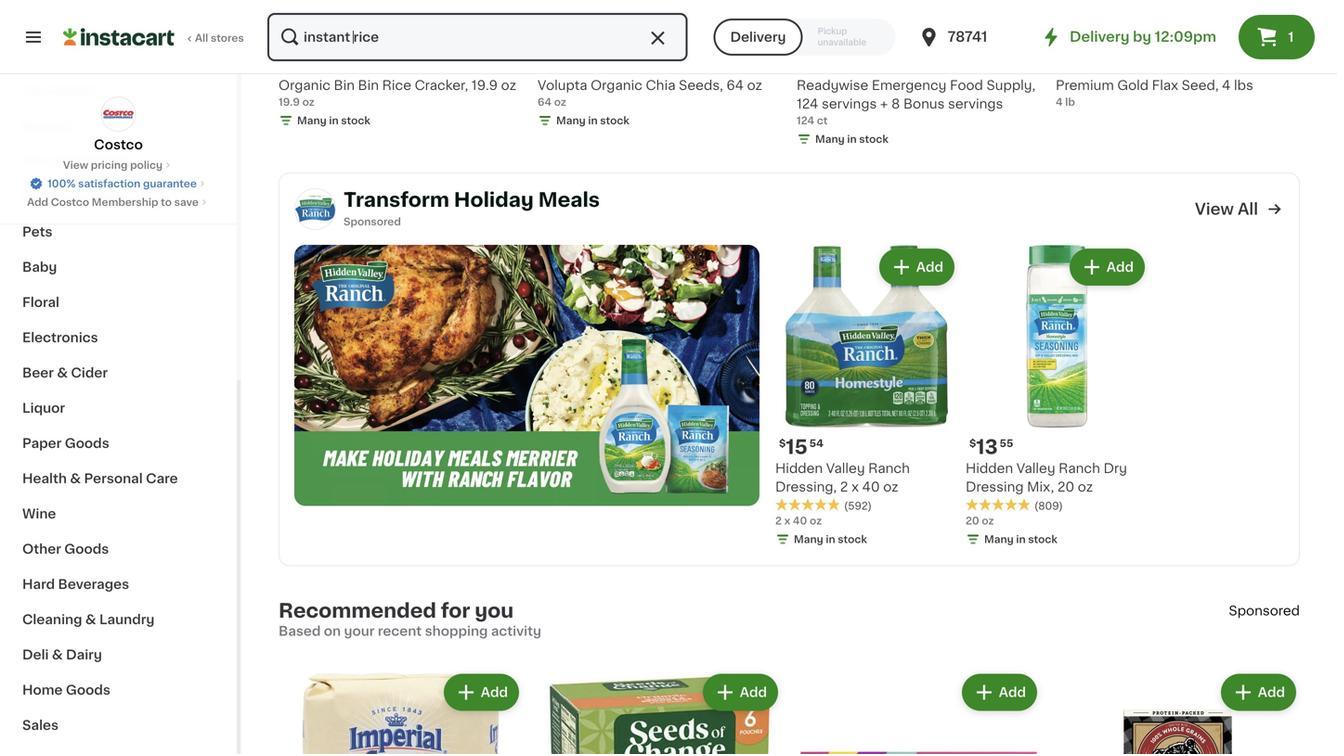 Task type: describe. For each thing, give the bounding box(es) containing it.
transform holiday meals spo nsored
[[344, 191, 600, 227]]

membership
[[92, 197, 158, 208]]

cleaning & laundry link
[[11, 603, 226, 638]]

pets link
[[11, 215, 226, 250]]

hard beverages link
[[11, 567, 226, 603]]

Search field
[[267, 13, 688, 61]]

volupta
[[538, 79, 587, 92]]

seafood
[[74, 155, 130, 168]]

health
[[22, 473, 67, 486]]

1 124 from the top
[[797, 97, 818, 110]]

oz inside hidden valley ranch dry dressing mix, 20 oz
[[1078, 481, 1093, 494]]

many in stock for 11
[[556, 116, 629, 126]]

oz left volupta
[[501, 79, 516, 92]]

2 x 40 oz
[[775, 516, 822, 526]]

valley for 13
[[1017, 462, 1055, 475]]

2 inside hidden valley ranch dressing, 2 x 40 oz
[[840, 481, 848, 494]]

deli
[[22, 649, 49, 662]]

$ 13 55
[[969, 438, 1013, 457]]

sales
[[22, 720, 59, 733]]

ct
[[817, 116, 828, 126]]

1 vertical spatial 64
[[538, 97, 552, 107]]

lbs
[[1234, 79, 1254, 92]]

2 servings from the left
[[948, 97, 1003, 110]]

many in stock for 72
[[815, 134, 889, 144]]

in for 11
[[588, 116, 598, 126]]

seed,
[[1182, 79, 1219, 92]]

health & personal care
[[22, 473, 178, 486]]

spo nsored
[[1229, 605, 1300, 618]]

save
[[174, 197, 199, 208]]

recent
[[378, 625, 422, 638]]

baby link
[[11, 250, 226, 285]]

household link
[[11, 73, 226, 109]]

stock down (592)
[[838, 535, 867, 545]]

readywise
[[797, 79, 869, 92]]

on
[[324, 625, 341, 638]]

snacks & candy
[[22, 190, 132, 203]]

organic for organic bin bin rice cracker, 19.9 oz 19.9 oz
[[279, 79, 331, 92]]

13
[[976, 438, 998, 457]]

many in stock down (809)
[[984, 535, 1058, 545]]

10
[[289, 54, 312, 74]]

(592)
[[844, 501, 872, 512]]

other
[[22, 543, 61, 556]]

1 bin from the left
[[334, 79, 355, 92]]

view for view pricing policy
[[63, 160, 88, 170]]

service type group
[[714, 19, 896, 56]]

care
[[146, 473, 178, 486]]

transform
[[344, 191, 449, 210]]

1 vertical spatial costco
[[51, 197, 89, 208]]

$ for 11
[[541, 55, 548, 65]]

wine
[[22, 508, 56, 521]]

shopping
[[425, 625, 488, 638]]

deli & dairy
[[22, 649, 102, 662]]

0 horizontal spatial 20
[[966, 516, 979, 526]]

recommended for you
[[279, 602, 514, 621]]

meat & seafood link
[[11, 144, 226, 179]]

ranch for 15
[[868, 462, 910, 475]]

all stores
[[195, 33, 244, 43]]

health & personal care link
[[11, 462, 226, 497]]

11
[[548, 54, 565, 74]]

to
[[161, 197, 172, 208]]

cracker,
[[415, 79, 468, 92]]

other goods link
[[11, 532, 226, 567]]

view pricing policy
[[63, 160, 163, 170]]

other goods
[[22, 543, 109, 556]]

& for beer
[[57, 367, 68, 380]]

$ for 15
[[779, 439, 786, 449]]

cleaning
[[22, 614, 82, 627]]

all stores link
[[63, 11, 245, 63]]

stock for 72
[[859, 134, 889, 144]]

oz down volupta
[[554, 97, 566, 107]]

view for view all
[[1195, 201, 1234, 217]]

delivery by 12:09pm
[[1070, 30, 1217, 44]]

$ for 72
[[800, 55, 807, 65]]

meals
[[538, 191, 600, 210]]

0 vertical spatial all
[[195, 33, 208, 43]]

x inside hidden valley ranch dressing, 2 x 40 oz
[[852, 481, 859, 494]]

40 inside hidden valley ranch dressing, 2 x 40 oz
[[862, 481, 880, 494]]

hidden valley ranch dry dressing mix, 20 oz
[[966, 462, 1127, 494]]

flax
[[1152, 79, 1178, 92]]

household
[[22, 85, 95, 98]]

99
[[833, 55, 847, 65]]

bonus
[[903, 97, 945, 110]]

dry
[[1104, 462, 1127, 475]]

100%
[[47, 179, 76, 189]]

in for 10
[[329, 116, 339, 126]]

15 inside product group
[[786, 438, 808, 457]]

holiday
[[454, 191, 534, 210]]

activity
[[491, 625, 541, 638]]

product group containing 13
[[966, 245, 1149, 551]]

gold
[[1117, 79, 1149, 92]]

organic inside volupta organic chia seeds, 64 oz 64 oz
[[591, 79, 643, 92]]

dressing
[[966, 481, 1024, 494]]

chia
[[646, 79, 676, 92]]

paper goods
[[22, 437, 109, 450]]

many in stock down the 2 x 40 oz at the bottom right of page
[[794, 535, 867, 545]]

& for meat
[[60, 155, 71, 168]]

20 inside hidden valley ranch dry dressing mix, 20 oz
[[1058, 481, 1075, 494]]

78741 button
[[918, 11, 1029, 63]]

liquor link
[[11, 391, 226, 426]]

delivery button
[[714, 19, 803, 56]]

1 servings from the left
[[822, 97, 877, 110]]

home goods
[[22, 684, 110, 697]]

1 horizontal spatial spo
[[1229, 605, 1255, 618]]

1 vertical spatial 4
[[1056, 97, 1063, 107]]

1
[[1288, 31, 1294, 44]]

55
[[1000, 439, 1013, 449]]



Task type: vqa. For each thing, say whether or not it's contained in the screenshot.
leftmost All
yes



Task type: locate. For each thing, give the bounding box(es) containing it.
1 horizontal spatial ranch
[[1059, 462, 1100, 475]]

0 vertical spatial 64
[[727, 79, 744, 92]]

stock down organic bin bin rice cracker, 19.9 oz 19.9 oz
[[341, 116, 370, 126]]

meat & seafood
[[22, 155, 130, 168]]

stores
[[211, 33, 244, 43]]

78741
[[948, 30, 988, 44]]

100% satisfaction guarantee
[[47, 179, 197, 189]]

1 vertical spatial view
[[1195, 201, 1234, 217]]

124 left ct
[[797, 116, 815, 126]]

based on your recent shopping activity
[[279, 625, 541, 638]]

organic bin bin rice cracker, 19.9 oz 19.9 oz
[[279, 79, 516, 107]]

& for deli
[[52, 649, 63, 662]]

goods up health & personal care
[[65, 437, 109, 450]]

product group
[[775, 245, 958, 551], [966, 245, 1149, 551], [279, 671, 523, 755], [538, 671, 782, 755], [797, 671, 1041, 755], [1056, 671, 1300, 755]]

1 horizontal spatial costco
[[94, 138, 143, 151]]

$ inside $ 15 54
[[779, 439, 786, 449]]

& inside beer & cider link
[[57, 367, 68, 380]]

pets
[[22, 226, 52, 239]]

hidden for 13
[[966, 462, 1013, 475]]

0 vertical spatial goods
[[65, 437, 109, 450]]

$ left 54
[[779, 439, 786, 449]]

wine link
[[11, 497, 226, 532]]

stock down +
[[859, 134, 889, 144]]

2 ranch from the left
[[1059, 462, 1100, 475]]

beer & cider link
[[11, 356, 226, 391]]

recommended
[[279, 602, 436, 621]]

valley up mix,
[[1017, 462, 1055, 475]]

your
[[344, 625, 375, 638]]

many down ct
[[815, 134, 845, 144]]

spo
[[344, 217, 364, 227], [1229, 605, 1255, 618]]

in down volupta organic chia seeds, 64 oz 64 oz
[[588, 116, 598, 126]]

oz down the dressing
[[982, 516, 994, 526]]

oz right mix,
[[1078, 481, 1093, 494]]

1 vertical spatial nsored
[[1255, 605, 1300, 618]]

& for snacks
[[74, 190, 85, 203]]

19.9 down 10
[[279, 97, 300, 107]]

1 horizontal spatial all
[[1238, 201, 1258, 217]]

$ inside $ 11 81
[[541, 55, 548, 65]]

0 horizontal spatial 2
[[775, 516, 782, 526]]

in down the dressing
[[1016, 535, 1026, 545]]

0 horizontal spatial bin
[[334, 79, 355, 92]]

stock down volupta organic chia seeds, 64 oz 64 oz
[[600, 116, 629, 126]]

1 vertical spatial x
[[784, 516, 790, 526]]

dressing,
[[775, 481, 837, 494]]

bakery
[[22, 120, 69, 133]]

0 vertical spatial 15
[[1066, 54, 1088, 74]]

0 vertical spatial nsored
[[364, 217, 401, 227]]

dairy
[[66, 649, 102, 662]]

goods up the beverages
[[64, 543, 109, 556]]

hidden for 15
[[775, 462, 823, 475]]

stock
[[341, 116, 370, 126], [600, 116, 629, 126], [859, 134, 889, 144], [838, 535, 867, 545], [1028, 535, 1058, 545]]

4 left lb
[[1056, 97, 1063, 107]]

baby
[[22, 261, 57, 274]]

stock for 10
[[341, 116, 370, 126]]

0 horizontal spatial valley
[[826, 462, 865, 475]]

goods for other goods
[[64, 543, 109, 556]]

& inside "meat & seafood" link
[[60, 155, 71, 168]]

64 right seeds,
[[727, 79, 744, 92]]

& down 100%
[[74, 190, 85, 203]]

1 horizontal spatial servings
[[948, 97, 1003, 110]]

spo inside transform holiday meals spo nsored
[[344, 217, 364, 227]]

124 up ct
[[797, 97, 818, 110]]

laundry
[[99, 614, 155, 627]]

lb
[[1065, 97, 1075, 107]]

40 down dressing,
[[793, 516, 807, 526]]

0 vertical spatial 20
[[1058, 481, 1075, 494]]

home
[[22, 684, 63, 697]]

1 horizontal spatial x
[[852, 481, 859, 494]]

None search field
[[266, 11, 689, 63]]

oz down $ 10 56
[[302, 97, 315, 107]]

organic for organic
[[280, 34, 323, 44]]

organic up 10
[[280, 34, 323, 44]]

0 horizontal spatial servings
[[822, 97, 877, 110]]

organic
[[280, 34, 323, 44], [279, 79, 331, 92], [591, 79, 643, 92]]

1 horizontal spatial bin
[[358, 79, 379, 92]]

stock for 11
[[600, 116, 629, 126]]

1 horizontal spatial 4
[[1222, 79, 1231, 92]]

& right beer
[[57, 367, 68, 380]]

deli & dairy link
[[11, 638, 226, 673]]

1 horizontal spatial 40
[[862, 481, 880, 494]]

$ for 10
[[282, 55, 289, 65]]

personal
[[84, 473, 143, 486]]

many in stock down ct
[[815, 134, 889, 144]]

hidden inside hidden valley ranch dry dressing mix, 20 oz
[[966, 462, 1013, 475]]

19.9 right cracker,
[[472, 79, 498, 92]]

goods down dairy
[[66, 684, 110, 697]]

beer
[[22, 367, 54, 380]]

0 vertical spatial 4
[[1222, 79, 1231, 92]]

add costco membership to save link
[[27, 195, 210, 210]]

2 hidden from the left
[[966, 462, 1013, 475]]

many in stock for 10
[[297, 116, 370, 126]]

x down dressing,
[[784, 516, 790, 526]]

meat
[[22, 155, 57, 168]]

2 up (592)
[[840, 481, 848, 494]]

20 down the dressing
[[966, 516, 979, 526]]

add costco membership to save
[[27, 197, 199, 208]]

20 oz
[[966, 516, 994, 526]]

2 vertical spatial goods
[[66, 684, 110, 697]]

delivery for delivery
[[730, 31, 786, 44]]

0 vertical spatial x
[[852, 481, 859, 494]]

volupta organic chia seeds, 64 oz 64 oz
[[538, 79, 762, 107]]

0 horizontal spatial spo
[[344, 217, 364, 227]]

1 horizontal spatial hidden
[[966, 462, 1013, 475]]

costco up view pricing policy link
[[94, 138, 143, 151]]

1 vertical spatial 2
[[775, 516, 782, 526]]

hard
[[22, 579, 55, 592]]

1 vertical spatial 40
[[793, 516, 807, 526]]

costco logo image
[[101, 97, 136, 132]]

many in stock down 56
[[297, 116, 370, 126]]

ranch up (592)
[[868, 462, 910, 475]]

many down 20 oz
[[984, 535, 1014, 545]]

0 horizontal spatial 4
[[1056, 97, 1063, 107]]

0 horizontal spatial costco
[[51, 197, 89, 208]]

delivery by 12:09pm link
[[1040, 26, 1217, 48]]

cleaning & laundry
[[22, 614, 155, 627]]

goods for paper goods
[[65, 437, 109, 450]]

1 valley from the left
[[826, 462, 865, 475]]

0 vertical spatial 2
[[840, 481, 848, 494]]

12:09pm
[[1155, 30, 1217, 44]]

valley up (592)
[[826, 462, 865, 475]]

1 horizontal spatial 15
[[1066, 54, 1088, 74]]

premium
[[1056, 79, 1114, 92]]

$ inside $ 10 56
[[282, 55, 289, 65]]

0 horizontal spatial ranch
[[868, 462, 910, 475]]

& right health
[[70, 473, 81, 486]]

$ for 13
[[969, 439, 976, 449]]

2 down dressing,
[[775, 516, 782, 526]]

40 up (592)
[[862, 481, 880, 494]]

electronics
[[22, 332, 98, 345]]

view all
[[1195, 201, 1258, 217]]

56
[[314, 55, 327, 65]]

$ 72 99
[[800, 54, 847, 74]]

20 right mix,
[[1058, 481, 1075, 494]]

0 horizontal spatial 64
[[538, 97, 552, 107]]

1 vertical spatial spo
[[1229, 605, 1255, 618]]

★★★★★
[[775, 499, 840, 512], [775, 499, 840, 512], [966, 499, 1031, 512], [966, 499, 1031, 512]]

$ left 99
[[800, 55, 807, 65]]

64 down volupta
[[538, 97, 552, 107]]

64
[[727, 79, 744, 92], [538, 97, 552, 107]]

many for 72
[[815, 134, 845, 144]]

1 horizontal spatial view
[[1195, 201, 1234, 217]]

1 horizontal spatial 19.9
[[472, 79, 498, 92]]

& inside deli & dairy link
[[52, 649, 63, 662]]

mix,
[[1027, 481, 1054, 494]]

1 horizontal spatial valley
[[1017, 462, 1055, 475]]

0 horizontal spatial delivery
[[730, 31, 786, 44]]

organic down $ 10 56
[[279, 79, 331, 92]]

& right deli
[[52, 649, 63, 662]]

many down the 2 x 40 oz at the bottom right of page
[[794, 535, 823, 545]]

1 vertical spatial 19.9
[[279, 97, 300, 107]]

costco down 100%
[[51, 197, 89, 208]]

2 124 from the top
[[797, 116, 815, 126]]

0 vertical spatial costco
[[94, 138, 143, 151]]

servings
[[822, 97, 877, 110], [948, 97, 1003, 110]]

1 horizontal spatial 20
[[1058, 481, 1075, 494]]

beverages
[[58, 579, 129, 592]]

floral link
[[11, 285, 226, 320]]

sales link
[[11, 709, 226, 744]]

19.9
[[472, 79, 498, 92], [279, 97, 300, 107]]

hidden up dressing,
[[775, 462, 823, 475]]

0 horizontal spatial nsored
[[364, 217, 401, 227]]

bakery link
[[11, 109, 226, 144]]

paper
[[22, 437, 62, 450]]

nsored inside transform holiday meals spo nsored
[[364, 217, 401, 227]]

0 horizontal spatial view
[[63, 160, 88, 170]]

0 horizontal spatial 19.9
[[279, 97, 300, 107]]

valley
[[826, 462, 865, 475], [1017, 462, 1055, 475]]

valley inside hidden valley ranch dressing, 2 x 40 oz
[[826, 462, 865, 475]]

electronics link
[[11, 320, 226, 356]]

guarantee
[[143, 179, 197, 189]]

many
[[297, 116, 327, 126], [556, 116, 586, 126], [815, 134, 845, 144], [794, 535, 823, 545], [984, 535, 1014, 545]]

seeds,
[[679, 79, 723, 92]]

0 horizontal spatial 15
[[786, 438, 808, 457]]

product group containing 15
[[775, 245, 958, 551]]

& for cleaning
[[85, 614, 96, 627]]

& for health
[[70, 473, 81, 486]]

hidden up the dressing
[[966, 462, 1013, 475]]

$ left 55
[[969, 439, 976, 449]]

$ left 81 on the top
[[541, 55, 548, 65]]

& inside health & personal care link
[[70, 473, 81, 486]]

organic left chia
[[591, 79, 643, 92]]

supply,
[[987, 79, 1036, 92]]

oz down delivery "button"
[[747, 79, 762, 92]]

in down organic bin bin rice cracker, 19.9 oz 19.9 oz
[[329, 116, 339, 126]]

you
[[475, 602, 514, 621]]

delivery for delivery by 12:09pm
[[1070, 30, 1130, 44]]

2 valley from the left
[[1017, 462, 1055, 475]]

all
[[195, 33, 208, 43], [1238, 201, 1258, 217]]

satisfaction
[[78, 179, 140, 189]]

$ 15 54
[[779, 438, 824, 457]]

& up 100%
[[60, 155, 71, 168]]

$ inside $ 13 55
[[969, 439, 976, 449]]

hidden valley ranch image
[[294, 188, 336, 230]]

72
[[807, 54, 831, 74]]

valley for 15
[[826, 462, 865, 475]]

ranch inside hidden valley ranch dry dressing mix, 20 oz
[[1059, 462, 1100, 475]]

0 vertical spatial view
[[63, 160, 88, 170]]

1 ranch from the left
[[868, 462, 910, 475]]

many for 11
[[556, 116, 586, 126]]

& down the beverages
[[85, 614, 96, 627]]

4 left "lbs"
[[1222, 79, 1231, 92]]

$ inside "$ 72 99"
[[800, 55, 807, 65]]

organic inside organic bin bin rice cracker, 19.9 oz 19.9 oz
[[279, 79, 331, 92]]

candy
[[88, 190, 132, 203]]

hard beverages
[[22, 579, 129, 592]]

many down $ 10 56
[[297, 116, 327, 126]]

1 horizontal spatial 2
[[840, 481, 848, 494]]

servings down food
[[948, 97, 1003, 110]]

$ left 56
[[282, 55, 289, 65]]

in down readywise
[[847, 134, 857, 144]]

in down dressing,
[[826, 535, 835, 545]]

1 horizontal spatial delivery
[[1070, 30, 1130, 44]]

many in stock
[[297, 116, 370, 126], [556, 116, 629, 126], [815, 134, 889, 144], [794, 535, 867, 545], [984, 535, 1058, 545]]

1 vertical spatial 15
[[786, 438, 808, 457]]

rice
[[382, 79, 411, 92]]

& inside snacks & candy link
[[74, 190, 85, 203]]

many in stock down volupta
[[556, 116, 629, 126]]

$ 11 81
[[541, 54, 579, 74]]

oz down dressing,
[[810, 516, 822, 526]]

ranch inside hidden valley ranch dressing, 2 x 40 oz
[[868, 462, 910, 475]]

1 button
[[1239, 15, 1315, 59]]

1 hidden from the left
[[775, 462, 823, 475]]

x up (592)
[[852, 481, 859, 494]]

delivery inside "button"
[[730, 31, 786, 44]]

readywise emergency food supply, 124 servings + 8 bonus servings 124 ct
[[797, 79, 1036, 126]]

0 vertical spatial 124
[[797, 97, 818, 110]]

81
[[567, 55, 579, 65]]

1 vertical spatial goods
[[64, 543, 109, 556]]

0 vertical spatial 40
[[862, 481, 880, 494]]

in for 72
[[847, 134, 857, 144]]

0 horizontal spatial all
[[195, 33, 208, 43]]

15 up premium
[[1066, 54, 1088, 74]]

15 left 54
[[786, 438, 808, 457]]

0 horizontal spatial hidden
[[775, 462, 823, 475]]

1 vertical spatial 20
[[966, 516, 979, 526]]

based
[[279, 625, 321, 638]]

hidden inside hidden valley ranch dressing, 2 x 40 oz
[[775, 462, 823, 475]]

beer & cider
[[22, 367, 108, 380]]

ranch left the dry
[[1059, 462, 1100, 475]]

food
[[950, 79, 983, 92]]

goods for home goods
[[66, 684, 110, 697]]

100% satisfaction guarantee button
[[29, 173, 208, 191]]

&
[[60, 155, 71, 168], [74, 190, 85, 203], [57, 367, 68, 380], [70, 473, 81, 486], [85, 614, 96, 627], [52, 649, 63, 662]]

1 vertical spatial all
[[1238, 201, 1258, 217]]

pricing
[[91, 160, 128, 170]]

1 horizontal spatial nsored
[[1255, 605, 1300, 618]]

0 vertical spatial spo
[[344, 217, 364, 227]]

many for 10
[[297, 116, 327, 126]]

oz inside hidden valley ranch dressing, 2 x 40 oz
[[883, 481, 898, 494]]

oz right dressing,
[[883, 481, 898, 494]]

1 vertical spatial 124
[[797, 116, 815, 126]]

hidden valley ranch dressing, 2 x 40 oz
[[775, 462, 910, 494]]

many down volupta
[[556, 116, 586, 126]]

0 vertical spatial 19.9
[[472, 79, 498, 92]]

cider
[[71, 367, 108, 380]]

snacks & candy link
[[11, 179, 226, 215]]

delivery
[[1070, 30, 1130, 44], [730, 31, 786, 44]]

2
[[840, 481, 848, 494], [775, 516, 782, 526]]

15 inside '15 premium gold flax seed, 4 lbs 4 lb'
[[1066, 54, 1088, 74]]

servings down readywise
[[822, 97, 877, 110]]

1 horizontal spatial 64
[[727, 79, 744, 92]]

make holiday meals merrier with ranch flavor image
[[294, 245, 760, 507]]

valley inside hidden valley ranch dry dressing mix, 20 oz
[[1017, 462, 1055, 475]]

0 horizontal spatial 40
[[793, 516, 807, 526]]

ranch for 13
[[1059, 462, 1100, 475]]

instacart logo image
[[63, 26, 175, 48]]

stock down (809)
[[1028, 535, 1058, 545]]

2 bin from the left
[[358, 79, 379, 92]]

& inside cleaning & laundry link
[[85, 614, 96, 627]]

0 horizontal spatial x
[[784, 516, 790, 526]]



